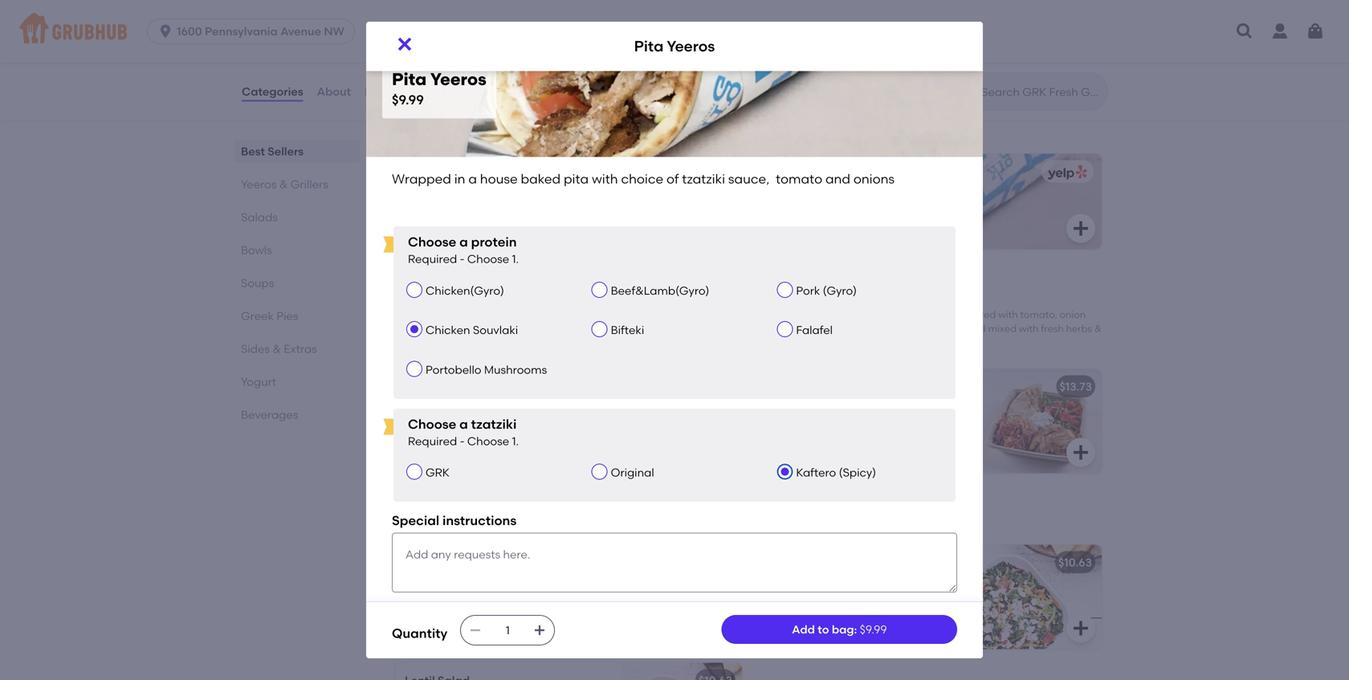 Task type: locate. For each thing, give the bounding box(es) containing it.
salads up bowls
[[241, 211, 278, 224]]

Input item quantity number field
[[490, 616, 526, 645]]

served
[[964, 309, 997, 321], [589, 337, 621, 348], [765, 403, 803, 417], [765, 644, 803, 658]]

scallions,
[[817, 579, 867, 592]]

tzatziki inside 'choose a tzatziki required - choose 1.'
[[471, 416, 517, 432]]

categories
[[242, 85, 303, 98]]

kaftero
[[797, 466, 837, 480]]

served down "authentic"
[[589, 337, 621, 348]]

or down the thinly
[[706, 323, 715, 334]]

against
[[479, 337, 514, 348]]

required down $7.41
[[408, 252, 457, 266]]

1. inside 'choose a tzatziki required - choose 1.'
[[512, 435, 519, 448]]

yeeros-
[[392, 309, 427, 321]]

1. inside the choose a protein required - choose 1.
[[512, 252, 519, 266]]

required inside the choose a protein required - choose 1.
[[408, 252, 457, 266]]

in up from
[[821, 309, 829, 321]]

portobello mushrooms
[[426, 363, 547, 377]]

choose down protein
[[468, 252, 510, 266]]

0 vertical spatial required
[[408, 252, 457, 266]]

1600 pennsylvania avenue nw button
[[147, 18, 361, 44]]

served inside served with tzatziki sauce, a pita bread and 2 sides.
[[765, 403, 803, 417]]

$9.99 button
[[755, 154, 1102, 249]]

1 1. from the top
[[512, 252, 519, 266]]

best up 'yeeros & grillers'
[[241, 145, 265, 158]]

1 vertical spatial or
[[706, 323, 715, 334]]

baked up the cuts
[[870, 309, 900, 321]]

grilled
[[447, 337, 476, 348]]

greek inside "kale with scallions, tomatoes, carrots, black-eyed peas and authentic greek feta cheese dressed with a lemon herb vinaigrette. served with pita bread"
[[820, 611, 853, 625]]

wrapped down best seller
[[405, 406, 457, 420]]

add to bag: $9.99
[[792, 623, 888, 637]]

mixed
[[989, 323, 1017, 334]]

0 vertical spatial tomato
[[776, 171, 823, 187]]

tzatziki.
[[526, 323, 561, 334], [778, 337, 813, 348]]

a
[[469, 171, 477, 187], [460, 234, 468, 250], [831, 309, 838, 321], [910, 403, 917, 417], [472, 406, 479, 420], [460, 416, 468, 432], [791, 628, 798, 641]]

house inside yeeros & grillers yeeros--a traditional meat marinated and roasted, sourced from, thinly sliced and wrapped in a house baked pita or plate. served with tomato, onion and your choice of choice of tzatziki.  grillers-authentic beef patties or chicken kebaps made from fine cuts of meat, minced and mixed with fresh herbs & spices then grilled against an open flame. served with warm sides and homemade tzatziki.
[[840, 309, 868, 321]]

0 horizontal spatial tzatziki.
[[526, 323, 561, 334]]

Special instructions text field
[[392, 533, 958, 593]]

served with tzatziki sauce, a pita bread and 2 sides.
[[765, 403, 942, 433]]

1 vertical spatial pita
[[392, 69, 427, 90]]

choice
[[622, 171, 664, 187], [436, 323, 467, 334], [481, 323, 513, 334], [405, 422, 442, 436]]

tomato
[[776, 171, 823, 187], [537, 422, 577, 436]]

a inside served with tzatziki sauce, a pita bread and 2 sides.
[[910, 403, 917, 417]]

fresh
[[1042, 323, 1064, 334]]

kebaps
[[756, 323, 791, 334]]

warm
[[645, 337, 672, 348]]

in inside yeeros & grillers yeeros--a traditional meat marinated and roasted, sourced from, thinly sliced and wrapped in a house baked pita or plate. served with tomato, onion and your choice of choice of tzatziki.  grillers-authentic beef patties or chicken kebaps made from fine cuts of meat, minced and mixed with fresh herbs & spices then grilled against an open flame. served with warm sides and homemade tzatziki.
[[821, 309, 829, 321]]

2 vertical spatial $9.99
[[860, 623, 888, 637]]

pita inside "kale with scallions, tomatoes, carrots, black-eyed peas and authentic greek feta cheese dressed with a lemon herb vinaigrette. served with pita bread"
[[831, 644, 852, 658]]

bread inside served with tzatziki sauce, a pita bread and 2 sides.
[[765, 419, 798, 433]]

onion
[[1060, 309, 1086, 321]]

2 vertical spatial pita
[[831, 644, 852, 658]]

required inside 'choose a tzatziki required - choose 1.'
[[408, 435, 457, 448]]

- for tzatziki
[[460, 435, 465, 448]]

patties
[[671, 323, 704, 334]]

tomatoes,
[[869, 579, 925, 592]]

- for grillers
[[427, 309, 431, 321]]

1 horizontal spatial greek
[[405, 556, 438, 570]]

- inside 'choose a tzatziki required - choose 1.'
[[460, 435, 465, 448]]

- down portobello
[[460, 435, 465, 448]]

greek inside 'button'
[[405, 556, 438, 570]]

grillers down best sellers at the top
[[291, 178, 328, 191]]

from,
[[672, 309, 696, 321]]

tzatziki. down marinated
[[526, 323, 561, 334]]

1 horizontal spatial yelp image
[[1045, 165, 1088, 180]]

pennsylvania
[[205, 25, 278, 38]]

svg image inside the 1600 pennsylvania avenue nw button
[[158, 23, 174, 39]]

1 horizontal spatial pita
[[635, 37, 664, 55]]

2 horizontal spatial pita
[[831, 644, 852, 658]]

0 horizontal spatial grillers
[[291, 178, 328, 191]]

sellers
[[433, 103, 489, 123], [268, 145, 304, 158]]

in down ordered
[[455, 171, 466, 187]]

1 horizontal spatial sauce,
[[729, 171, 770, 187]]

tzatziki
[[682, 171, 726, 187], [831, 403, 868, 417], [471, 416, 517, 432], [458, 422, 496, 436]]

- inside the choose a protein required - choose 1.
[[460, 252, 465, 266]]

yeeros inside pita yeeros $9.99
[[431, 69, 487, 90]]

- inside yeeros & grillers yeeros--a traditional meat marinated and roasted, sourced from, thinly sliced and wrapped in a house baked pita or plate. served with tomato, onion and your choice of choice of tzatziki.  grillers-authentic beef patties or chicken kebaps made from fine cuts of meat, minced and mixed with fresh herbs & spices then grilled against an open flame. served with warm sides and homemade tzatziki.
[[427, 309, 431, 321]]

0 horizontal spatial sellers
[[268, 145, 304, 158]]

1 horizontal spatial salads
[[392, 507, 450, 528]]

greek salad button
[[395, 545, 742, 650]]

made
[[793, 323, 821, 334]]

greek left pies
[[241, 309, 274, 323]]

0 horizontal spatial yelp image
[[685, 165, 728, 180]]

yeeros
[[667, 37, 715, 55], [431, 69, 487, 90], [241, 178, 277, 191], [392, 286, 448, 307]]

0 horizontal spatial or
[[706, 323, 715, 334]]

spices
[[392, 337, 421, 348]]

1 horizontal spatial $9.99
[[767, 216, 795, 229]]

of inside wrapped in a house baked pita with choice of tzatziki sauce,  tomato and onions
[[444, 422, 455, 436]]

with
[[592, 171, 618, 187], [999, 309, 1019, 321], [1020, 323, 1039, 334], [623, 337, 643, 348], [805, 403, 828, 417], [579, 406, 602, 420], [791, 579, 814, 592], [765, 628, 788, 641], [805, 644, 828, 658]]

pita inside pita yeeros $9.99
[[392, 69, 427, 90]]

plate yeeros image
[[982, 369, 1102, 474]]

served down add
[[765, 644, 803, 658]]

1 vertical spatial required
[[408, 435, 457, 448]]

2
[[825, 419, 831, 433]]

sellers up on
[[433, 103, 489, 123]]

grillers inside yeeros & grillers yeeros--a traditional meat marinated and roasted, sourced from, thinly sliced and wrapped in a house baked pita or plate. served with tomato, onion and your choice of choice of tzatziki.  grillers-authentic beef patties or chicken kebaps made from fine cuts of meat, minced and mixed with fresh herbs & spices then grilled against an open flame. served with warm sides and homemade tzatziki.
[[470, 286, 531, 307]]

1 vertical spatial bread
[[855, 644, 888, 658]]

2 vertical spatial -
[[460, 435, 465, 448]]

0 vertical spatial greek
[[241, 309, 274, 323]]

1. for tzatziki
[[512, 435, 519, 448]]

required for choose a tzatziki
[[408, 435, 457, 448]]

choose up "grk"
[[408, 416, 457, 432]]

1 horizontal spatial tomato
[[776, 171, 823, 187]]

& right sides
[[273, 342, 281, 356]]

$9.99 inside pita yeeros $9.99
[[392, 92, 424, 108]]

greek left salad
[[405, 556, 438, 570]]

pita for pita yeeros
[[635, 37, 664, 55]]

-
[[460, 252, 465, 266], [427, 309, 431, 321], [460, 435, 465, 448]]

plate.
[[935, 309, 962, 321]]

0 vertical spatial pita
[[635, 37, 664, 55]]

yelp image inside $9.99 button
[[1045, 165, 1088, 180]]

falafel
[[797, 324, 833, 337]]

&
[[280, 178, 288, 191], [452, 286, 466, 307], [1095, 323, 1102, 334], [273, 342, 281, 356]]

bread left 2
[[765, 419, 798, 433]]

0 horizontal spatial pita
[[392, 69, 427, 90]]

grillers
[[291, 178, 328, 191], [470, 286, 531, 307]]

0 vertical spatial -
[[460, 252, 465, 266]]

avenue
[[281, 25, 321, 38]]

- up your
[[427, 309, 431, 321]]

dressed
[[922, 611, 965, 625]]

pies
[[277, 309, 299, 323]]

house down portobello mushrooms
[[482, 406, 514, 420]]

to
[[818, 623, 830, 637]]

search icon image
[[956, 82, 976, 101]]

onions
[[854, 171, 895, 187], [405, 439, 441, 452]]

souvlaki
[[473, 324, 518, 337]]

best inside best sellers most ordered on grubhub
[[392, 103, 429, 123]]

1 vertical spatial sauce,
[[871, 403, 907, 417]]

bread down "herb"
[[855, 644, 888, 658]]

0 vertical spatial wrapped in a house baked pita with choice of tzatziki sauce,  tomato and onions
[[392, 171, 895, 187]]

house down the grubhub
[[480, 171, 518, 187]]

best up 'most'
[[392, 103, 429, 123]]

bread
[[765, 419, 798, 433], [855, 644, 888, 658]]

greek down black-
[[820, 611, 853, 625]]

wrapped up $7.41
[[392, 171, 451, 187]]

kale salad image
[[982, 545, 1102, 650]]

best for best sellers most ordered on grubhub
[[392, 103, 429, 123]]

1600
[[177, 25, 202, 38]]

pork (gyro)
[[797, 284, 857, 298]]

1. down the mushrooms
[[512, 435, 519, 448]]

1 horizontal spatial sellers
[[433, 103, 489, 123]]

1 vertical spatial sellers
[[268, 145, 304, 158]]

greek salad
[[405, 556, 473, 570]]

pita inside yeeros & grillers yeeros--a traditional meat marinated and roasted, sourced from, thinly sliced and wrapped in a house baked pita or plate. served with tomato, onion and your choice of choice of tzatziki.  grillers-authentic beef patties or chicken kebaps made from fine cuts of meat, minced and mixed with fresh herbs & spices then grilled against an open flame. served with warm sides and homemade tzatziki.
[[902, 309, 921, 321]]

2 horizontal spatial greek
[[820, 611, 853, 625]]

1.
[[512, 252, 519, 266], [512, 435, 519, 448]]

1 vertical spatial in
[[821, 309, 829, 321]]

1 vertical spatial baked
[[870, 309, 900, 321]]

pita inside served with tzatziki sauce, a pita bread and 2 sides.
[[920, 403, 942, 417]]

0 horizontal spatial sauce,
[[498, 422, 534, 436]]

greek
[[241, 309, 274, 323], [405, 556, 438, 570], [820, 611, 853, 625]]

1 required from the top
[[408, 252, 457, 266]]

svg image inside main navigation "navigation"
[[1307, 22, 1326, 41]]

sellers inside best sellers most ordered on grubhub
[[433, 103, 489, 123]]

2 horizontal spatial sauce,
[[871, 403, 907, 417]]

1 vertical spatial greek
[[405, 556, 438, 570]]

1 vertical spatial grillers
[[470, 286, 531, 307]]

1 yelp image from the left
[[685, 165, 728, 180]]

1 vertical spatial -
[[427, 309, 431, 321]]

sides
[[674, 337, 698, 348]]

2 vertical spatial best
[[415, 364, 435, 375]]

best left seller
[[415, 364, 435, 375]]

1 vertical spatial $9.99
[[767, 216, 795, 229]]

- up chicken(gyro)
[[460, 252, 465, 266]]

greek for greek pies
[[241, 309, 274, 323]]

chicken
[[426, 324, 471, 337]]

2 yelp image from the left
[[1045, 165, 1088, 180]]

svg image
[[1236, 22, 1255, 41], [158, 23, 174, 39], [395, 35, 415, 54], [1072, 219, 1091, 238], [1072, 443, 1091, 462], [469, 624, 482, 637]]

grillers up meat at top left
[[470, 286, 531, 307]]

0 vertical spatial 1.
[[512, 252, 519, 266]]

main navigation navigation
[[0, 0, 1350, 63]]

or
[[923, 309, 933, 321], [706, 323, 715, 334]]

& up traditional
[[452, 286, 466, 307]]

in down portobello
[[459, 406, 469, 420]]

$13.73
[[1060, 380, 1093, 394]]

kaftero (spicy)
[[797, 466, 877, 480]]

2 vertical spatial in
[[459, 406, 469, 420]]

& for sides & extras
[[273, 342, 281, 356]]

0 horizontal spatial greek
[[241, 309, 274, 323]]

0 vertical spatial bread
[[765, 419, 798, 433]]

& for yeeros & grillers
[[280, 178, 288, 191]]

0 vertical spatial salads
[[241, 211, 278, 224]]

pita yeeros image
[[622, 369, 742, 474]]

1 vertical spatial tomato
[[537, 422, 577, 436]]

chicken(gyro)
[[426, 284, 504, 298]]

sauce,
[[729, 171, 770, 187], [871, 403, 907, 417], [498, 422, 534, 436]]

sellers for best sellers
[[268, 145, 304, 158]]

yelp image inside '$7.41' button
[[685, 165, 728, 180]]

1 vertical spatial house
[[840, 309, 868, 321]]

0 vertical spatial onions
[[854, 171, 895, 187]]

baked down the mushrooms
[[517, 406, 552, 420]]

& right the herbs at top
[[1095, 323, 1102, 334]]

1 vertical spatial onions
[[405, 439, 441, 452]]

choose down $7.41
[[408, 234, 457, 250]]

add
[[792, 623, 816, 637]]

1 vertical spatial tzatziki.
[[778, 337, 813, 348]]

0 vertical spatial sellers
[[433, 103, 489, 123]]

wrapped
[[392, 171, 451, 187], [405, 406, 457, 420]]

from
[[823, 323, 845, 334]]

1 horizontal spatial bread
[[855, 644, 888, 658]]

(spicy)
[[839, 466, 877, 480]]

sellers up 'yeeros & grillers'
[[268, 145, 304, 158]]

required up "grk"
[[408, 435, 457, 448]]

or up meat,
[[923, 309, 933, 321]]

0 vertical spatial $9.99
[[392, 92, 424, 108]]

svg image
[[1307, 22, 1326, 41], [712, 219, 731, 238], [712, 619, 731, 638], [1072, 619, 1091, 638], [534, 624, 547, 637]]

0 vertical spatial in
[[455, 171, 466, 187]]

0 horizontal spatial $9.99
[[392, 92, 424, 108]]

yelp image
[[685, 165, 728, 180], [1045, 165, 1088, 180]]

baked down the grubhub
[[521, 171, 561, 187]]

soups
[[241, 276, 274, 290]]

1 horizontal spatial grillers
[[470, 286, 531, 307]]

best sellers
[[241, 145, 304, 158]]

a inside yeeros & grillers yeeros--a traditional meat marinated and roasted, sourced from, thinly sliced and wrapped in a house baked pita or plate. served with tomato, onion and your choice of choice of tzatziki.  grillers-authentic beef patties or chicken kebaps made from fine cuts of meat, minced and mixed with fresh herbs & spices then grilled against an open flame. served with warm sides and homemade tzatziki.
[[831, 309, 838, 321]]

$10.63
[[1059, 556, 1093, 570]]

0 vertical spatial or
[[923, 309, 933, 321]]

served up kaftero
[[765, 403, 803, 417]]

greek salad image
[[622, 545, 742, 650]]

best
[[392, 103, 429, 123], [241, 145, 265, 158], [415, 364, 435, 375]]

sauce, inside served with tzatziki sauce, a pita bread and 2 sides.
[[871, 403, 907, 417]]

minced
[[930, 323, 966, 334]]

& down best sellers at the top
[[280, 178, 288, 191]]

1 vertical spatial salads
[[392, 507, 450, 528]]

1. down protein
[[512, 252, 519, 266]]

2 horizontal spatial $9.99
[[860, 623, 888, 637]]

salads down "grk"
[[392, 507, 450, 528]]

feta
[[856, 611, 878, 625]]

0 vertical spatial best
[[392, 103, 429, 123]]

$9.99
[[392, 92, 424, 108], [767, 216, 795, 229], [860, 623, 888, 637]]

1 vertical spatial 1.
[[512, 435, 519, 448]]

0 vertical spatial grillers
[[291, 178, 328, 191]]

house up fine
[[840, 309, 868, 321]]

tzatziki. down made
[[778, 337, 813, 348]]

1 vertical spatial best
[[241, 145, 265, 158]]

0 horizontal spatial bread
[[765, 419, 798, 433]]

2 required from the top
[[408, 435, 457, 448]]

original
[[611, 466, 655, 480]]

choose a protein required - choose 1.
[[408, 234, 519, 266]]

2 1. from the top
[[512, 435, 519, 448]]

2 vertical spatial greek
[[820, 611, 853, 625]]

required
[[408, 252, 457, 266], [408, 435, 457, 448]]

wrapped
[[776, 309, 819, 321]]



Task type: vqa. For each thing, say whether or not it's contained in the screenshot.
with
yes



Task type: describe. For each thing, give the bounding box(es) containing it.
protein
[[471, 234, 517, 250]]

homemade
[[721, 337, 776, 348]]

0 vertical spatial wrapped
[[392, 171, 451, 187]]

special instructions
[[392, 513, 517, 529]]

2 vertical spatial sauce,
[[498, 422, 534, 436]]

herbs
[[1067, 323, 1093, 334]]

on
[[467, 126, 481, 139]]

1. for protein
[[512, 252, 519, 266]]

categories button
[[241, 63, 304, 121]]

greek for greek salad
[[405, 556, 438, 570]]

roasted,
[[591, 309, 629, 321]]

and inside "kale with scallions, tomatoes, carrots, black-eyed peas and authentic greek feta cheese dressed with a lemon herb vinaigrette. served with pita bread"
[[903, 595, 925, 609]]

vinaigrette.
[[865, 628, 927, 641]]

quantity
[[392, 626, 448, 642]]

tzatziki inside wrapped in a house baked pita with choice of tzatziki sauce,  tomato and onions
[[458, 422, 496, 436]]

- for protein
[[460, 252, 465, 266]]

0 horizontal spatial salads
[[241, 211, 278, 224]]

then
[[424, 337, 445, 348]]

chicken
[[718, 323, 754, 334]]

pita yeeros $9.99
[[392, 69, 487, 108]]

peas
[[873, 595, 900, 609]]

nw
[[324, 25, 345, 38]]

seller
[[438, 364, 464, 375]]

2 vertical spatial house
[[482, 406, 514, 420]]

about
[[317, 85, 351, 98]]

sliced
[[726, 309, 753, 321]]

kale
[[765, 579, 789, 592]]

sellers for best sellers most ordered on grubhub
[[433, 103, 489, 123]]

beef&lamb(gyro)
[[611, 284, 710, 298]]

extras
[[284, 342, 317, 356]]

grubhub
[[484, 126, 533, 139]]

sourced
[[632, 309, 670, 321]]

herb
[[837, 628, 863, 641]]

reviews button
[[364, 63, 410, 121]]

best for best seller
[[415, 364, 435, 375]]

1 horizontal spatial tzatziki.
[[778, 337, 813, 348]]

served up mixed
[[964, 309, 997, 321]]

flame.
[[557, 337, 586, 348]]

eyed
[[844, 595, 871, 609]]

mushrooms
[[484, 363, 547, 377]]

a inside 'choose a tzatziki required - choose 1.'
[[460, 416, 468, 432]]

lemon
[[801, 628, 835, 641]]

pita yeeros
[[635, 37, 715, 55]]

and inside served with tzatziki sauce, a pita bread and 2 sides.
[[801, 419, 822, 433]]

choose a tzatziki required - choose 1.
[[408, 416, 519, 448]]

a inside "kale with scallions, tomatoes, carrots, black-eyed peas and authentic greek feta cheese dressed with a lemon herb vinaigrette. served with pita bread"
[[791, 628, 798, 641]]

sides & extras
[[241, 342, 317, 356]]

thinly
[[699, 309, 724, 321]]

black-
[[809, 595, 844, 609]]

instructions
[[443, 513, 517, 529]]

your
[[413, 323, 433, 334]]

bowls
[[241, 243, 272, 257]]

authentic
[[765, 611, 818, 625]]

0 horizontal spatial tomato
[[537, 422, 577, 436]]

2 vertical spatial baked
[[517, 406, 552, 420]]

with inside served with tzatziki sauce, a pita bread and 2 sides.
[[805, 403, 828, 417]]

a inside the choose a protein required - choose 1.
[[460, 234, 468, 250]]

carrots,
[[765, 595, 807, 609]]

pita for pita yeeros $9.99
[[392, 69, 427, 90]]

portobello
[[426, 363, 482, 377]]

kale with scallions, tomatoes, carrots, black-eyed peas and authentic greek feta cheese dressed with a lemon herb vinaigrette. served with pita bread
[[765, 579, 965, 658]]

traditional
[[440, 309, 489, 321]]

grk
[[426, 466, 450, 480]]

choose down portobello mushrooms
[[468, 435, 510, 448]]

grillers for yeeros & grillers
[[291, 178, 328, 191]]

marinated
[[518, 309, 568, 321]]

salad
[[441, 556, 473, 570]]

yeeros & grillers yeeros--a traditional meat marinated and roasted, sourced from, thinly sliced and wrapped in a house baked pita or plate. served with tomato, onion and your choice of choice of tzatziki.  grillers-authentic beef patties or chicken kebaps made from fine cuts of meat, minced and mixed with fresh herbs & spices then grilled against an open flame. served with warm sides and homemade tzatziki.
[[392, 286, 1102, 348]]

$9.99 inside button
[[767, 216, 795, 229]]

& for yeeros & grillers yeeros--a traditional meat marinated and roasted, sourced from, thinly sliced and wrapped in a house baked pita or plate. served with tomato, onion and your choice of choice of tzatziki.  grillers-authentic beef patties or chicken kebaps made from fine cuts of meat, minced and mixed with fresh herbs & spices then grilled against an open flame. served with warm sides and homemade tzatziki.
[[452, 286, 466, 307]]

(gyro)
[[823, 284, 857, 298]]

bifteki
[[611, 324, 645, 337]]

required for choose a protein
[[408, 252, 457, 266]]

beverages
[[241, 408, 298, 422]]

most
[[392, 126, 418, 139]]

bread inside "kale with scallions, tomatoes, carrots, black-eyed peas and authentic greek feta cheese dressed with a lemon herb vinaigrette. served with pita bread"
[[855, 644, 888, 658]]

0 vertical spatial baked
[[521, 171, 561, 187]]

0 vertical spatial tzatziki.
[[526, 323, 561, 334]]

sides
[[241, 342, 270, 356]]

fine
[[847, 323, 864, 334]]

1 horizontal spatial onions
[[854, 171, 895, 187]]

bag:
[[832, 623, 858, 637]]

greek pies
[[241, 309, 299, 323]]

cheese
[[881, 611, 920, 625]]

open
[[531, 337, 555, 348]]

grillers for yeeros & grillers yeeros--a traditional meat marinated and roasted, sourced from, thinly sliced and wrapped in a house baked pita or plate. served with tomato, onion and your choice of choice of tzatziki.  grillers-authentic beef patties or chicken kebaps made from fine cuts of meat, minced and mixed with fresh herbs & spices then grilled against an open flame. served with warm sides and homemade tzatziki.
[[470, 286, 531, 307]]

yeeros inside yeeros & grillers yeeros--a traditional meat marinated and roasted, sourced from, thinly sliced and wrapped in a house baked pita or plate. served with tomato, onion and your choice of choice of tzatziki.  grillers-authentic beef patties or chicken kebaps made from fine cuts of meat, minced and mixed with fresh herbs & spices then grilled against an open flame. served with warm sides and homemade tzatziki.
[[392, 286, 448, 307]]

lentil salad image
[[622, 663, 742, 681]]

ordered
[[421, 126, 465, 139]]

best for best sellers
[[241, 145, 265, 158]]

sides.
[[834, 419, 864, 433]]

special
[[392, 513, 440, 529]]

1 vertical spatial wrapped
[[405, 406, 457, 420]]

0 vertical spatial house
[[480, 171, 518, 187]]

beef
[[647, 323, 669, 334]]

meat
[[491, 309, 516, 321]]

yeeros & grillers
[[241, 178, 328, 191]]

cuts
[[867, 323, 887, 334]]

1 vertical spatial wrapped in a house baked pita with choice of tzatziki sauce,  tomato and onions
[[405, 406, 602, 452]]

$7.41
[[407, 216, 432, 229]]

tzatziki inside served with tzatziki sauce, a pita bread and 2 sides.
[[831, 403, 868, 417]]

a
[[431, 309, 438, 321]]

1 horizontal spatial or
[[923, 309, 933, 321]]

yelp image for $7.41
[[685, 165, 728, 180]]

yelp image for $9.99
[[1045, 165, 1088, 180]]

pork
[[797, 284, 821, 298]]

Search GRK Fresh Greek search field
[[980, 84, 1103, 100]]

0 vertical spatial sauce,
[[729, 171, 770, 187]]

tomato,
[[1021, 309, 1058, 321]]

an
[[516, 337, 528, 348]]

best sellers most ordered on grubhub
[[392, 103, 533, 139]]

reviews
[[365, 85, 410, 98]]

served inside "kale with scallions, tomatoes, carrots, black-eyed peas and authentic greek feta cheese dressed with a lemon herb vinaigrette. served with pita bread"
[[765, 644, 803, 658]]

baked inside yeeros & grillers yeeros--a traditional meat marinated and roasted, sourced from, thinly sliced and wrapped in a house baked pita or plate. served with tomato, onion and your choice of choice of tzatziki.  grillers-authentic beef patties or chicken kebaps made from fine cuts of meat, minced and mixed with fresh herbs & spices then grilled against an open flame. served with warm sides and homemade tzatziki.
[[870, 309, 900, 321]]

0 horizontal spatial onions
[[405, 439, 441, 452]]



